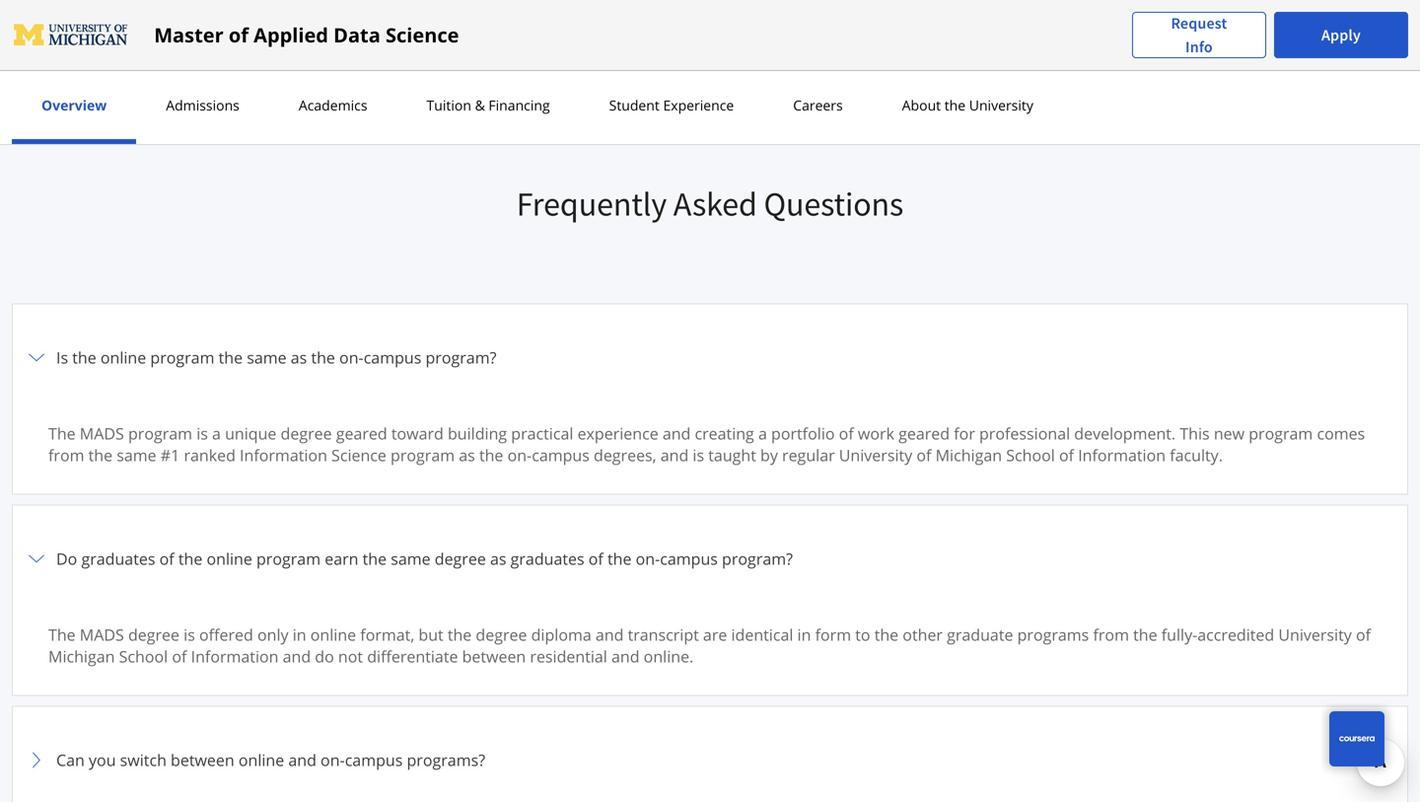 Task type: vqa. For each thing, say whether or not it's contained in the screenshot.
Use Data Visualization Software To Present Your Findings In A Way To Communicate To Technical And Non-Technical Audiences
no



Task type: locate. For each thing, give the bounding box(es) containing it.
0 horizontal spatial is
[[184, 624, 195, 645]]

0 horizontal spatial same
[[117, 444, 157, 466]]

geared left 'toward'
[[336, 423, 387, 444]]

1 the from the top
[[48, 423, 76, 444]]

about
[[903, 96, 941, 114]]

degree right unique
[[281, 423, 332, 444]]

list item
[[12, 303, 1409, 506], [12, 505, 1409, 707]]

2 graduates from the left
[[511, 548, 585, 569]]

from down is
[[48, 444, 84, 466]]

program? up identical
[[722, 548, 793, 569]]

1 horizontal spatial is
[[197, 423, 208, 444]]

1 horizontal spatial program?
[[722, 548, 793, 569]]

2 vertical spatial is
[[184, 624, 195, 645]]

1 horizontal spatial as
[[459, 444, 475, 466]]

1 horizontal spatial geared
[[899, 423, 950, 444]]

1 vertical spatial program?
[[722, 548, 793, 569]]

1 horizontal spatial school
[[1007, 444, 1056, 466]]

do
[[315, 646, 334, 667]]

0 vertical spatial the
[[48, 423, 76, 444]]

1 horizontal spatial michigan
[[936, 444, 1003, 466]]

2 horizontal spatial is
[[693, 444, 705, 466]]

admissions
[[166, 96, 240, 114]]

only
[[257, 624, 289, 645]]

careers
[[794, 96, 843, 114]]

0 horizontal spatial in
[[293, 624, 306, 645]]

1 vertical spatial michigan
[[48, 646, 115, 667]]

building
[[448, 423, 507, 444]]

0 vertical spatial from
[[48, 444, 84, 466]]

university right accredited
[[1279, 624, 1353, 645]]

the inside "the mads program is a unique degree geared toward building practical experience and creating a portfolio of work geared for professional development. this new program comes from the same #1 ranked information science program as the on-campus degrees, and is taught by regular university of michigan school of information faculty."
[[48, 423, 76, 444]]

list item containing is the online program the same as the on-campus program?
[[12, 303, 1409, 506]]

and
[[663, 423, 691, 444], [661, 444, 689, 466], [596, 624, 624, 645], [283, 646, 311, 667], [612, 646, 640, 667], [288, 749, 317, 770]]

is inside the mads degree is offered only in online format, but the degree diploma and transcript are identical in form to the other graduate programs from the fully-accredited university of michigan school of information and do not differentiate between residential and online.
[[184, 624, 195, 645]]

0 horizontal spatial university
[[839, 444, 913, 466]]

financing
[[489, 96, 550, 114]]

in
[[293, 624, 306, 645], [798, 624, 811, 645]]

between inside dropdown button
[[171, 749, 235, 770]]

campus inside dropdown button
[[345, 749, 403, 770]]

program?
[[426, 347, 497, 368], [722, 548, 793, 569]]

is
[[197, 423, 208, 444], [693, 444, 705, 466], [184, 624, 195, 645]]

do
[[56, 548, 77, 569]]

1 horizontal spatial between
[[462, 646, 526, 667]]

graduates
[[81, 548, 155, 569], [511, 548, 585, 569]]

on-
[[339, 347, 364, 368], [508, 444, 532, 466], [636, 548, 660, 569], [321, 749, 345, 770]]

0 vertical spatial between
[[462, 646, 526, 667]]

2 horizontal spatial same
[[391, 548, 431, 569]]

chevron right image inside is the online program the same as the on-campus program? dropdown button
[[25, 346, 48, 369]]

graduates up diploma
[[511, 548, 585, 569]]

0 horizontal spatial program?
[[426, 347, 497, 368]]

1 vertical spatial same
[[117, 444, 157, 466]]

geared left 'for'
[[899, 423, 950, 444]]

0 vertical spatial as
[[291, 347, 307, 368]]

1 mads from the top
[[80, 423, 124, 444]]

2 vertical spatial university
[[1279, 624, 1353, 645]]

campus down practical
[[532, 444, 590, 466]]

university
[[970, 96, 1034, 114], [839, 444, 913, 466], [1279, 624, 1353, 645]]

1 horizontal spatial a
[[759, 423, 768, 444]]

0 horizontal spatial as
[[291, 347, 307, 368]]

1 list item from the top
[[12, 303, 1409, 506]]

the
[[48, 423, 76, 444], [48, 624, 76, 645]]

0 horizontal spatial michigan
[[48, 646, 115, 667]]

from right programs
[[1094, 624, 1130, 645]]

1 horizontal spatial university
[[970, 96, 1034, 114]]

online
[[100, 347, 146, 368], [207, 548, 252, 569], [311, 624, 356, 645], [239, 749, 284, 770]]

1 horizontal spatial same
[[247, 347, 287, 368]]

the
[[945, 96, 966, 114], [72, 347, 96, 368], [219, 347, 243, 368], [311, 347, 335, 368], [88, 444, 113, 466], [480, 444, 504, 466], [178, 548, 203, 569], [363, 548, 387, 569], [608, 548, 632, 569], [448, 624, 472, 645], [875, 624, 899, 645], [1134, 624, 1158, 645]]

practical
[[511, 423, 574, 444]]

degree inside "the mads program is a unique degree geared toward building practical experience and creating a portfolio of work geared for professional development. this new program comes from the same #1 ranked information science program as the on-campus degrees, and is taught by regular university of michigan school of information faculty."
[[281, 423, 332, 444]]

2 vertical spatial same
[[391, 548, 431, 569]]

campus
[[364, 347, 422, 368], [532, 444, 590, 466], [660, 548, 718, 569], [345, 749, 403, 770]]

school inside the mads degree is offered only in online format, but the degree diploma and transcript are identical in form to the other graduate programs from the fully-accredited university of michigan school of information and do not differentiate between residential and online.
[[119, 646, 168, 667]]

same
[[247, 347, 287, 368], [117, 444, 157, 466], [391, 548, 431, 569]]

is for is the online program the same as the on-campus program?
[[197, 423, 208, 444]]

0 vertical spatial school
[[1007, 444, 1056, 466]]

1 vertical spatial the
[[48, 624, 76, 645]]

2 a from the left
[[759, 423, 768, 444]]

in left form
[[798, 624, 811, 645]]

tuition
[[427, 96, 472, 114]]

as
[[291, 347, 307, 368], [459, 444, 475, 466], [490, 548, 507, 569]]

2 chevron right image from the top
[[25, 547, 48, 571]]

chevron right image
[[25, 346, 48, 369], [25, 547, 48, 571]]

the mads program is a unique degree geared toward building practical experience and creating a portfolio of work geared for professional development. this new program comes from the same #1 ranked information science program as the on-campus degrees, and is taught by regular university of michigan school of information faculty.
[[48, 423, 1366, 466]]

can you switch between online and on-campus programs? button
[[25, 719, 1396, 802]]

is left taught
[[693, 444, 705, 466]]

degree up 'but'
[[435, 548, 486, 569]]

a up ranked
[[212, 423, 221, 444]]

0 horizontal spatial between
[[171, 749, 235, 770]]

1 vertical spatial as
[[459, 444, 475, 466]]

0 vertical spatial program?
[[426, 347, 497, 368]]

1 vertical spatial mads
[[80, 624, 124, 645]]

same right the earn
[[391, 548, 431, 569]]

taught
[[709, 444, 757, 466]]

work
[[858, 423, 895, 444]]

1 vertical spatial from
[[1094, 624, 1130, 645]]

on- inside can you switch between online and on-campus programs? dropdown button
[[321, 749, 345, 770]]

2 mads from the top
[[80, 624, 124, 645]]

from inside the mads degree is offered only in online format, but the degree diploma and transcript are identical in form to the other graduate programs from the fully-accredited university of michigan school of information and do not differentiate between residential and online.
[[1094, 624, 1130, 645]]

is left offered
[[184, 624, 195, 645]]

2 horizontal spatial as
[[490, 548, 507, 569]]

graduates right do
[[81, 548, 155, 569]]

a up by
[[759, 423, 768, 444]]

1 vertical spatial between
[[171, 749, 235, 770]]

in right only
[[293, 624, 306, 645]]

admissions link
[[160, 96, 246, 114]]

program? up building
[[426, 347, 497, 368]]

campus up transcript
[[660, 548, 718, 569]]

0 horizontal spatial from
[[48, 444, 84, 466]]

michigan inside "the mads program is a unique degree geared toward building practical experience and creating a portfolio of work geared for professional development. this new program comes from the same #1 ranked information science program as the on-campus degrees, and is taught by regular university of michigan school of information faculty."
[[936, 444, 1003, 466]]

experience
[[664, 96, 734, 114]]

1 horizontal spatial in
[[798, 624, 811, 645]]

is
[[56, 347, 68, 368]]

science
[[386, 21, 459, 48], [332, 444, 387, 466]]

chevron right image left is
[[25, 346, 48, 369]]

degree
[[281, 423, 332, 444], [435, 548, 486, 569], [128, 624, 180, 645], [476, 624, 527, 645]]

2 geared from the left
[[899, 423, 950, 444]]

overview link
[[36, 96, 113, 114]]

do graduates of the online program earn the same degree as graduates of the on-campus program? button
[[25, 517, 1396, 600]]

michigan
[[936, 444, 1003, 466], [48, 646, 115, 667]]

between left residential
[[462, 646, 526, 667]]

a
[[212, 423, 221, 444], [759, 423, 768, 444]]

0 vertical spatial chevron right image
[[25, 346, 48, 369]]

the down do
[[48, 624, 76, 645]]

1 vertical spatial is
[[693, 444, 705, 466]]

same left the #1 at the left bottom of page
[[117, 444, 157, 466]]

1 vertical spatial school
[[119, 646, 168, 667]]

0 horizontal spatial a
[[212, 423, 221, 444]]

not
[[338, 646, 363, 667]]

&
[[475, 96, 485, 114]]

mads inside the mads degree is offered only in online format, but the degree diploma and transcript are identical in form to the other graduate programs from the fully-accredited university of michigan school of information and do not differentiate between residential and online.
[[80, 624, 124, 645]]

2 vertical spatial as
[[490, 548, 507, 569]]

0 vertical spatial michigan
[[936, 444, 1003, 466]]

identical
[[732, 624, 794, 645]]

transcript
[[628, 624, 699, 645]]

ranked
[[184, 444, 236, 466]]

2 list item from the top
[[12, 505, 1409, 707]]

chevron right image left do
[[25, 547, 48, 571]]

0 vertical spatial university
[[970, 96, 1034, 114]]

1 a from the left
[[212, 423, 221, 444]]

careers link
[[788, 96, 849, 114]]

geared
[[336, 423, 387, 444], [899, 423, 950, 444]]

apply
[[1322, 25, 1362, 45]]

student experience
[[609, 96, 734, 114]]

1 vertical spatial science
[[332, 444, 387, 466]]

other
[[903, 624, 943, 645]]

school
[[1007, 444, 1056, 466], [119, 646, 168, 667]]

mads for program
[[80, 423, 124, 444]]

between right 'switch' on the left of the page
[[171, 749, 235, 770]]

earn
[[325, 548, 359, 569]]

1 chevron right image from the top
[[25, 346, 48, 369]]

2 horizontal spatial university
[[1279, 624, 1353, 645]]

0 vertical spatial science
[[386, 21, 459, 48]]

mads
[[80, 423, 124, 444], [80, 624, 124, 645]]

0 horizontal spatial graduates
[[81, 548, 155, 569]]

0 vertical spatial is
[[197, 423, 208, 444]]

the inside the mads degree is offered only in online format, but the degree diploma and transcript are identical in form to the other graduate programs from the fully-accredited university of michigan school of information and do not differentiate between residential and online.
[[48, 624, 76, 645]]

form
[[816, 624, 852, 645]]

0 horizontal spatial school
[[119, 646, 168, 667]]

0 horizontal spatial geared
[[336, 423, 387, 444]]

1 vertical spatial chevron right image
[[25, 547, 48, 571]]

master
[[154, 21, 224, 48]]

mads inside "the mads program is a unique degree geared toward building practical experience and creating a portfolio of work geared for professional development. this new program comes from the same #1 ranked information science program as the on-campus degrees, and is taught by regular university of michigan school of information faculty."
[[80, 423, 124, 444]]

1 horizontal spatial graduates
[[511, 548, 585, 569]]

0 vertical spatial mads
[[80, 423, 124, 444]]

university down work
[[839, 444, 913, 466]]

1 vertical spatial university
[[839, 444, 913, 466]]

online inside dropdown button
[[239, 749, 284, 770]]

same up unique
[[247, 347, 287, 368]]

of
[[229, 21, 249, 48], [839, 423, 854, 444], [917, 444, 932, 466], [1060, 444, 1075, 466], [159, 548, 174, 569], [589, 548, 604, 569], [1357, 624, 1372, 645], [172, 646, 187, 667]]

is up ranked
[[197, 423, 208, 444]]

information down offered
[[191, 646, 279, 667]]

chevron right image inside "do graduates of the online program earn the same degree as graduates of the on-campus program?" dropdown button
[[25, 547, 48, 571]]

from
[[48, 444, 84, 466], [1094, 624, 1130, 645]]

as inside "the mads program is a unique degree geared toward building practical experience and creating a portfolio of work geared for professional development. this new program comes from the same #1 ranked information science program as the on-campus degrees, and is taught by regular university of michigan school of information faculty."
[[459, 444, 475, 466]]

2 the from the top
[[48, 624, 76, 645]]

university right about
[[970, 96, 1034, 114]]

to
[[856, 624, 871, 645]]

apply button
[[1275, 12, 1409, 58]]

the down is
[[48, 423, 76, 444]]

1 horizontal spatial from
[[1094, 624, 1130, 645]]

2 in from the left
[[798, 624, 811, 645]]

campus left programs?
[[345, 749, 403, 770]]

information down unique
[[240, 444, 327, 466]]



Task type: describe. For each thing, give the bounding box(es) containing it.
university inside "the mads program is a unique degree geared toward building practical experience and creating a portfolio of work geared for professional development. this new program comes from the same #1 ranked information science program as the on-campus degrees, and is taught by regular university of michigan school of information faculty."
[[839, 444, 913, 466]]

university of michigan image
[[12, 19, 130, 51]]

regular
[[783, 444, 835, 466]]

data
[[334, 21, 381, 48]]

unique
[[225, 423, 277, 444]]

applied
[[254, 21, 329, 48]]

development.
[[1075, 423, 1176, 444]]

faculty.
[[1170, 444, 1224, 466]]

about the university link
[[897, 96, 1040, 114]]

diploma
[[531, 624, 592, 645]]

chevron right image
[[25, 748, 48, 772]]

information down development.
[[1079, 444, 1166, 466]]

degrees,
[[594, 444, 657, 466]]

offered
[[199, 624, 253, 645]]

academics
[[299, 96, 368, 114]]

can you switch between online and on-campus programs?
[[56, 749, 486, 770]]

you
[[89, 749, 116, 770]]

is for do graduates of the online program earn the same degree as graduates of the on-campus program?
[[184, 624, 195, 645]]

same inside "the mads program is a unique degree geared toward building practical experience and creating a portfolio of work geared for professional development. this new program comes from the same #1 ranked information science program as the on-campus degrees, and is taught by regular university of michigan school of information faculty."
[[117, 444, 157, 466]]

degree inside dropdown button
[[435, 548, 486, 569]]

request info
[[1172, 13, 1228, 57]]

new
[[1214, 423, 1245, 444]]

tuition & financing
[[427, 96, 550, 114]]

but
[[419, 624, 444, 645]]

campus inside "the mads program is a unique degree geared toward building practical experience and creating a portfolio of work geared for professional development. this new program comes from the same #1 ranked information science program as the on-campus degrees, and is taught by regular university of michigan school of information faculty."
[[532, 444, 590, 466]]

switch
[[120, 749, 167, 770]]

the for the mads degree is offered only in online format, but the degree diploma and transcript are identical in form to the other graduate programs from the fully-accredited university of michigan school of information and do not differentiate between residential and online.
[[48, 624, 76, 645]]

on- inside "the mads program is a unique degree geared toward building practical experience and creating a portfolio of work geared for professional development. this new program comes from the same #1 ranked information science program as the on-campus degrees, and is taught by regular university of michigan school of information faculty."
[[508, 444, 532, 466]]

comes
[[1318, 423, 1366, 444]]

the for the mads program is a unique degree geared toward building practical experience and creating a portfolio of work geared for professional development. this new program comes from the same #1 ranked information science program as the on-campus degrees, and is taught by regular university of michigan school of information faculty.
[[48, 423, 76, 444]]

by
[[761, 444, 778, 466]]

graduate
[[947, 624, 1014, 645]]

online.
[[644, 646, 694, 667]]

and inside dropdown button
[[288, 749, 317, 770]]

chevron right image for is
[[25, 346, 48, 369]]

experience
[[578, 423, 659, 444]]

creating
[[695, 423, 755, 444]]

the mads degree is offered only in online format, but the degree diploma and transcript are identical in form to the other graduate programs from the fully-accredited university of michigan school of information and do not differentiate between residential and online.
[[48, 624, 1372, 667]]

collapsed list
[[12, 303, 1409, 802]]

are
[[703, 624, 728, 645]]

school inside "the mads program is a unique degree geared toward building practical experience and creating a portfolio of work geared for professional development. this new program comes from the same #1 ranked information science program as the on-campus degrees, and is taught by regular university of michigan school of information faculty."
[[1007, 444, 1056, 466]]

science inside "the mads program is a unique degree geared toward building practical experience and creating a portfolio of work geared for professional development. this new program comes from the same #1 ranked information science program as the on-campus degrees, and is taught by regular university of michigan school of information faculty."
[[332, 444, 387, 466]]

about the university
[[903, 96, 1034, 114]]

accredited
[[1198, 624, 1275, 645]]

mads for degree
[[80, 624, 124, 645]]

master of applied data science
[[154, 21, 459, 48]]

academics link
[[293, 96, 373, 114]]

this
[[1180, 423, 1210, 444]]

chevron right image for do
[[25, 547, 48, 571]]

request
[[1172, 13, 1228, 33]]

#1
[[161, 444, 180, 466]]

professional
[[980, 423, 1071, 444]]

0 vertical spatial same
[[247, 347, 287, 368]]

overview
[[41, 96, 107, 114]]

michigan inside the mads degree is offered only in online format, but the degree diploma and transcript are identical in form to the other graduate programs from the fully-accredited university of michigan school of information and do not differentiate between residential and online.
[[48, 646, 115, 667]]

is the online program the same as the on-campus program? button
[[25, 316, 1396, 399]]

residential
[[530, 646, 608, 667]]

information inside the mads degree is offered only in online format, but the degree diploma and transcript are identical in form to the other graduate programs from the fully-accredited university of michigan school of information and do not differentiate between residential and online.
[[191, 646, 279, 667]]

programs?
[[407, 749, 486, 770]]

fully-
[[1162, 624, 1198, 645]]

degree left offered
[[128, 624, 180, 645]]

can you switch between online and on-campus programs? list item
[[12, 706, 1409, 802]]

frequently asked questions
[[517, 182, 904, 225]]

university inside the mads degree is offered only in online format, but the degree diploma and transcript are identical in form to the other graduate programs from the fully-accredited university of michigan school of information and do not differentiate between residential and online.
[[1279, 624, 1353, 645]]

degree left diploma
[[476, 624, 527, 645]]

programs
[[1018, 624, 1090, 645]]

for
[[954, 423, 976, 444]]

1 graduates from the left
[[81, 548, 155, 569]]

online inside the mads degree is offered only in online format, but the degree diploma and transcript are identical in form to the other graduate programs from the fully-accredited university of michigan school of information and do not differentiate between residential and online.
[[311, 624, 356, 645]]

toward
[[392, 423, 444, 444]]

differentiate
[[367, 646, 458, 667]]

request info button
[[1133, 11, 1267, 59]]

1 in from the left
[[293, 624, 306, 645]]

campus up 'toward'
[[364, 347, 422, 368]]

from inside "the mads program is a unique degree geared toward building practical experience and creating a portfolio of work geared for professional development. this new program comes from the same #1 ranked information science program as the on-campus degrees, and is taught by regular university of michigan school of information faculty."
[[48, 444, 84, 466]]

between inside the mads degree is offered only in online format, but the degree diploma and transcript are identical in form to the other graduate programs from the fully-accredited university of michigan school of information and do not differentiate between residential and online.
[[462, 646, 526, 667]]

portfolio
[[772, 423, 835, 444]]

info
[[1186, 37, 1214, 57]]

format,
[[360, 624, 415, 645]]

asked
[[674, 182, 758, 225]]

student experience link
[[604, 96, 740, 114]]

frequently
[[517, 182, 667, 225]]

1 geared from the left
[[336, 423, 387, 444]]

student
[[609, 96, 660, 114]]

questions
[[764, 182, 904, 225]]

can
[[56, 749, 85, 770]]

list item containing do graduates of the online program earn the same degree as graduates of the on-campus program?
[[12, 505, 1409, 707]]

do graduates of the online program earn the same degree as graduates of the on-campus program?
[[56, 548, 793, 569]]

is the online program the same as the on-campus program?
[[56, 347, 497, 368]]

tuition & financing link
[[421, 96, 556, 114]]



